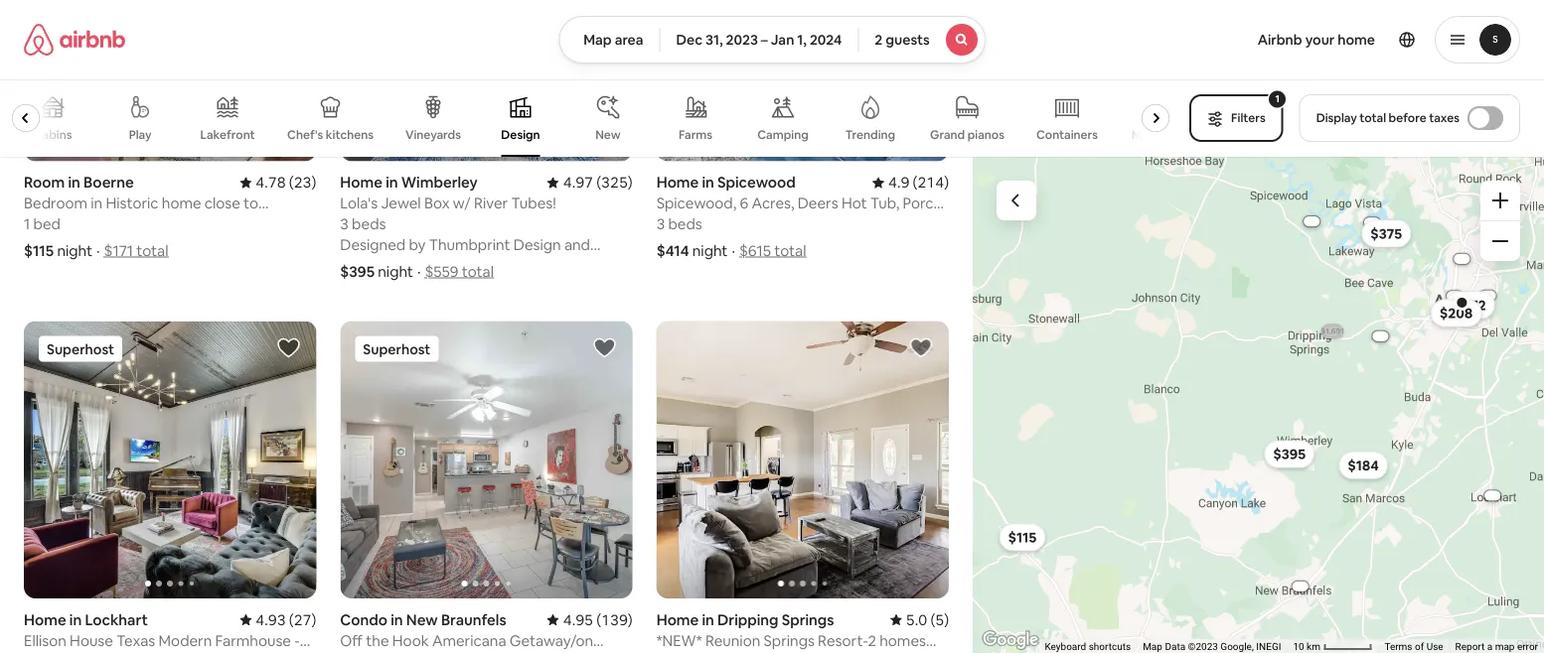 Task type: locate. For each thing, give the bounding box(es) containing it.
1 vertical spatial new
[[406, 611, 438, 630]]

1 vertical spatial $395
[[1273, 446, 1306, 464]]

· left $559
[[417, 262, 421, 281]]

night left -
[[378, 262, 413, 281]]

1 horizontal spatial 3
[[657, 214, 665, 234]]

cabins
[[34, 127, 72, 143]]

braunfels
[[441, 611, 506, 630]]

1 left bed
[[24, 214, 30, 234]]

in left lockhart
[[69, 611, 82, 630]]

google map
showing 20 stays. region
[[973, 157, 1544, 654]]

night inside 3 beds $414 night · $615 total
[[692, 241, 728, 261]]

0 vertical spatial map
[[584, 31, 612, 49]]

4.97
[[563, 173, 593, 192]]

0 vertical spatial $115
[[24, 241, 54, 261]]

room
[[24, 173, 65, 192]]

$184 $375
[[1348, 225, 1402, 475]]

home down the farms
[[657, 173, 699, 192]]

· left $615
[[732, 241, 735, 261]]

$1,691
[[1324, 328, 1341, 335]]

total inside 1 bed $115 night · $171 total
[[136, 241, 168, 261]]

google image
[[978, 628, 1043, 654]]

in right room
[[68, 173, 80, 192]]

filters button
[[1190, 94, 1284, 142]]

$615 total button
[[739, 241, 806, 261]]

0 horizontal spatial night
[[57, 241, 92, 261]]

$375 button
[[1362, 220, 1411, 248]]

lakefront
[[200, 127, 255, 143]]

$559 total button
[[425, 262, 494, 281]]

home inside home in wimberley lola's jewel box w/ river tubes! 3 beds designed by thumbprint design and consulting - cynthia ramsay
[[340, 173, 383, 192]]

km
[[1307, 642, 1321, 654]]

1 vertical spatial map
[[1143, 642, 1163, 654]]

boerne
[[84, 173, 134, 192]]

in left dripping
[[702, 611, 714, 630]]

in up jewel
[[386, 173, 398, 192]]

3 down lola's at the top left
[[340, 214, 349, 234]]

dripping
[[718, 611, 779, 630]]

group for home in dripping springs
[[657, 321, 949, 599]]

4.9 out of 5 average rating,  214 reviews image
[[873, 173, 949, 192]]

None search field
[[559, 16, 986, 64]]

mansions
[[1132, 127, 1184, 143]]

$395 down designed on the top left
[[340, 262, 375, 281]]

0 horizontal spatial new
[[406, 611, 438, 630]]

chef's
[[287, 127, 323, 143]]

vineyards
[[405, 127, 461, 143]]

0 horizontal spatial 1
[[24, 214, 30, 234]]

design left "and"
[[514, 235, 561, 255]]

night inside 1 bed $115 night · $171 total
[[57, 241, 92, 261]]

total left "before"
[[1360, 110, 1386, 126]]

zoom out image
[[1493, 234, 1509, 249]]

3
[[340, 214, 349, 234], [657, 214, 665, 234]]

design up tubes!
[[501, 127, 540, 143]]

in right condo
[[391, 611, 403, 630]]

condo in new braunfels
[[340, 611, 506, 630]]

4.93
[[256, 611, 286, 630]]

1 horizontal spatial map
[[1143, 642, 1163, 654]]

total right $171
[[136, 241, 168, 261]]

2 beds from the left
[[668, 214, 702, 234]]

display total before taxes button
[[1300, 94, 1520, 142]]

in inside home in wimberley lola's jewel box w/ river tubes! 3 beds designed by thumbprint design and consulting - cynthia ramsay
[[386, 173, 398, 192]]

box
[[424, 194, 450, 213]]

3 up $414
[[657, 214, 665, 234]]

31,
[[706, 31, 723, 49]]

4.97 out of 5 average rating,  325 reviews image
[[547, 173, 633, 192]]

1 inside 1 bed $115 night · $171 total
[[24, 214, 30, 234]]

terms of use link
[[1385, 642, 1444, 654]]

group for home in lockhart
[[24, 321, 316, 599]]

$395 inside 'button'
[[1273, 446, 1306, 464]]

$395 for $395
[[1273, 446, 1306, 464]]

use
[[1427, 642, 1444, 654]]

home in spicewood
[[657, 173, 796, 192]]

map left area
[[584, 31, 612, 49]]

3 inside 3 beds $414 night · $615 total
[[657, 214, 665, 234]]

total right $615
[[774, 241, 806, 261]]

add to wishlist: condo in new braunfels image
[[593, 336, 617, 360]]

0 horizontal spatial ·
[[96, 241, 100, 261]]

· left $171
[[96, 241, 100, 261]]

$171 total button
[[104, 241, 168, 261]]

$395 left $184 button
[[1273, 446, 1306, 464]]

4.93 out of 5 average rating,  27 reviews image
[[240, 611, 316, 630]]

4.93 (27)
[[256, 611, 316, 630]]

1 3 from the left
[[340, 214, 349, 234]]

10 km
[[1293, 642, 1323, 654]]

$2,099
[[1372, 333, 1390, 340]]

total down thumbprint
[[462, 262, 494, 281]]

4.95
[[563, 611, 593, 630]]

home left lockhart
[[24, 611, 66, 630]]

home for home in dripping springs
[[657, 611, 699, 630]]

home up lola's at the top left
[[340, 173, 383, 192]]

terms
[[1385, 642, 1413, 654]]

airbnb your home link
[[1246, 19, 1387, 61]]

condo
[[340, 611, 388, 630]]

$115 button
[[999, 524, 1046, 552]]

w/
[[453, 194, 471, 213]]

beds inside home in wimberley lola's jewel box w/ river tubes! 3 beds designed by thumbprint design and consulting - cynthia ramsay
[[352, 214, 386, 234]]

$171
[[104, 241, 133, 261]]

profile element
[[1009, 0, 1520, 80]]

night right $414
[[692, 241, 728, 261]]

0 vertical spatial $395
[[340, 262, 375, 281]]

night
[[57, 241, 92, 261], [692, 241, 728, 261], [378, 262, 413, 281]]

1 horizontal spatial 1
[[1275, 92, 1280, 105]]

0 horizontal spatial $395
[[340, 262, 375, 281]]

1 vertical spatial 1
[[24, 214, 30, 234]]

dec 31, 2023 – jan 1, 2024 button
[[659, 16, 859, 64]]

beds up $414
[[668, 214, 702, 234]]

(139)
[[597, 611, 633, 630]]

error
[[1517, 642, 1538, 654]]

1 horizontal spatial $115
[[1008, 529, 1037, 547]]

a
[[1487, 642, 1493, 654]]

0 horizontal spatial 3
[[340, 214, 349, 234]]

home right (139)
[[657, 611, 699, 630]]

pianos
[[968, 127, 1005, 143]]

new up (325)
[[595, 127, 621, 143]]

guests
[[886, 31, 930, 49]]

wimberley
[[401, 173, 478, 192]]

1 vertical spatial design
[[514, 235, 561, 255]]

report a map error
[[1455, 642, 1538, 654]]

home for home in spicewood
[[657, 173, 699, 192]]

in for condo in new braunfels
[[391, 611, 403, 630]]

add to wishlist: home in lockhart image
[[277, 336, 300, 360]]

inegi
[[1256, 642, 1281, 654]]

map for map area
[[584, 31, 612, 49]]

3 inside home in wimberley lola's jewel box w/ river tubes! 3 beds designed by thumbprint design and consulting - cynthia ramsay
[[340, 214, 349, 234]]

in for home in dripping springs
[[702, 611, 714, 630]]

2 horizontal spatial night
[[692, 241, 728, 261]]

0 horizontal spatial $115
[[24, 241, 54, 261]]

-
[[417, 254, 423, 274]]

in for home in lockhart
[[69, 611, 82, 630]]

·
[[96, 241, 100, 261], [732, 241, 735, 261], [417, 262, 421, 281]]

1 horizontal spatial beds
[[668, 214, 702, 234]]

beds up designed on the top left
[[352, 214, 386, 234]]

0 vertical spatial 1
[[1275, 92, 1280, 105]]

shortcuts
[[1089, 642, 1131, 654]]

new left 'braunfels'
[[406, 611, 438, 630]]

2 guests button
[[858, 16, 986, 64]]

1 horizontal spatial new
[[595, 127, 621, 143]]

map left data
[[1143, 642, 1163, 654]]

keyboard shortcuts
[[1045, 642, 1131, 654]]

report a map error link
[[1455, 642, 1538, 654]]

total
[[1360, 110, 1386, 126], [136, 241, 168, 261], [774, 241, 806, 261], [462, 262, 494, 281]]

trending
[[846, 127, 896, 143]]

kitchens
[[326, 127, 374, 143]]

grand pianos
[[930, 127, 1005, 143]]

1 down airbnb on the right top of the page
[[1275, 92, 1280, 105]]

new
[[595, 127, 621, 143], [406, 611, 438, 630]]

0 horizontal spatial map
[[584, 31, 612, 49]]

· inside 3 beds $414 night · $615 total
[[732, 241, 735, 261]]

0 vertical spatial design
[[501, 127, 540, 143]]

2 3 from the left
[[657, 214, 665, 234]]

home in dripping springs
[[657, 611, 834, 630]]

report
[[1455, 642, 1485, 654]]

night down bed
[[57, 241, 92, 261]]

by
[[409, 235, 426, 255]]

group
[[0, 80, 1186, 157], [24, 321, 316, 599], [340, 321, 633, 599], [657, 321, 949, 599]]

google,
[[1221, 642, 1254, 654]]

$115
[[24, 241, 54, 261], [1008, 529, 1037, 547]]

5.0
[[906, 611, 927, 630]]

chef's kitchens
[[287, 127, 374, 143]]

of
[[1415, 642, 1424, 654]]

0 horizontal spatial beds
[[352, 214, 386, 234]]

keyboard shortcuts button
[[1045, 641, 1131, 654]]

2 horizontal spatial ·
[[732, 241, 735, 261]]

1 horizontal spatial $395
[[1273, 446, 1306, 464]]

designed
[[340, 235, 406, 255]]

1
[[1275, 92, 1280, 105], [24, 214, 30, 234]]

$2,099 button
[[1361, 332, 1401, 342]]

your
[[1305, 31, 1335, 49]]

· inside 1 bed $115 night · $171 total
[[96, 241, 100, 261]]

in for home in spicewood
[[702, 173, 714, 192]]

in left 'spicewood'
[[702, 173, 714, 192]]

display total before taxes
[[1316, 110, 1460, 126]]

3 beds $414 night · $615 total
[[657, 214, 806, 261]]

filters
[[1231, 110, 1266, 126]]

©2023
[[1188, 642, 1218, 654]]

zoom in image
[[1493, 193, 1509, 209]]

1 beds from the left
[[352, 214, 386, 234]]

1 vertical spatial $115
[[1008, 529, 1037, 547]]

map inside button
[[584, 31, 612, 49]]

4.78 out of 5 average rating,  23 reviews image
[[240, 173, 316, 192]]

total inside 3 beds $414 night · $615 total
[[774, 241, 806, 261]]



Task type: describe. For each thing, give the bounding box(es) containing it.
group containing cabins
[[0, 80, 1186, 157]]

airbnb
[[1258, 31, 1303, 49]]

terms of use
[[1385, 642, 1444, 654]]

$395 button
[[1264, 441, 1315, 469]]

$208
[[1440, 305, 1473, 322]]

lola's
[[340, 194, 378, 213]]

5.0 (5)
[[906, 611, 949, 630]]

$395 for $395 night · $559 total
[[340, 262, 375, 281]]

$184 button
[[1339, 452, 1388, 480]]

$372
[[1455, 296, 1486, 314]]

1 horizontal spatial night
[[378, 262, 413, 281]]

1 horizontal spatial ·
[[417, 262, 421, 281]]

home in lockhart
[[24, 611, 148, 630]]

home
[[1338, 31, 1375, 49]]

airbnb your home
[[1258, 31, 1375, 49]]

2023
[[726, 31, 758, 49]]

$115 inside 1 bed $115 night · $171 total
[[24, 241, 54, 261]]

4.9 (214)
[[888, 173, 949, 192]]

· for $171 total
[[96, 241, 100, 261]]

map area
[[584, 31, 643, 49]]

$375
[[1371, 225, 1402, 243]]

spicewood
[[718, 173, 796, 192]]

1 for 1
[[1275, 92, 1280, 105]]

night for bed
[[57, 241, 92, 261]]

lockhart
[[85, 611, 148, 630]]

10
[[1293, 642, 1305, 654]]

tubes!
[[511, 194, 556, 213]]

springs
[[782, 611, 834, 630]]

ramsay
[[482, 254, 535, 274]]

data
[[1165, 642, 1186, 654]]

containers
[[1037, 127, 1098, 143]]

4.97 (325)
[[563, 173, 633, 192]]

consulting
[[340, 254, 414, 274]]

2 guests
[[875, 31, 930, 49]]

none search field containing map area
[[559, 16, 986, 64]]

$1,691 button
[[1313, 326, 1353, 337]]

jan
[[771, 31, 794, 49]]

add to wishlist: home in dripping springs image
[[909, 336, 933, 360]]

0 vertical spatial new
[[595, 127, 621, 143]]

jewel
[[381, 194, 421, 213]]

play
[[129, 127, 152, 143]]

1 for 1 bed $115 night · $171 total
[[24, 214, 30, 234]]

4.95 (139)
[[563, 611, 633, 630]]

$115 inside button
[[1008, 529, 1037, 547]]

total inside button
[[1360, 110, 1386, 126]]

4.95 out of 5 average rating,  139 reviews image
[[547, 611, 633, 630]]

beds inside 3 beds $414 night · $615 total
[[668, 214, 702, 234]]

4.9
[[888, 173, 910, 192]]

$372 button
[[1446, 291, 1495, 319]]

(325)
[[597, 173, 633, 192]]

$615
[[739, 241, 771, 261]]

$395 night · $559 total
[[340, 262, 494, 281]]

2
[[875, 31, 883, 49]]

camping
[[757, 127, 809, 143]]

taxes
[[1429, 110, 1460, 126]]

$184
[[1348, 457, 1379, 475]]

home for home in lockhart
[[24, 611, 66, 630]]

map area button
[[559, 16, 660, 64]]

room in boerne
[[24, 173, 134, 192]]

design inside home in wimberley lola's jewel box w/ river tubes! 3 beds designed by thumbprint design and consulting - cynthia ramsay
[[514, 235, 561, 255]]

grand
[[930, 127, 965, 143]]

4.78
[[256, 173, 286, 192]]

dec 31, 2023 – jan 1, 2024
[[676, 31, 842, 49]]

(214)
[[913, 173, 949, 192]]

5.0 out of 5 average rating,  5 reviews image
[[890, 611, 949, 630]]

home in wimberley lola's jewel box w/ river tubes! 3 beds designed by thumbprint design and consulting - cynthia ramsay
[[340, 173, 590, 274]]

· for $615 total
[[732, 241, 735, 261]]

$414
[[657, 241, 689, 261]]

and
[[564, 235, 590, 255]]

group for condo in new braunfels
[[340, 321, 633, 599]]

1,
[[797, 31, 807, 49]]

map data ©2023 google, inegi
[[1143, 642, 1281, 654]]

1 bed $115 night · $171 total
[[24, 214, 168, 261]]

night for beds
[[692, 241, 728, 261]]

$208 button
[[1431, 300, 1482, 327]]

before
[[1389, 110, 1427, 126]]

map for map data ©2023 google, inegi
[[1143, 642, 1163, 654]]

(27)
[[289, 611, 316, 630]]

2024
[[810, 31, 842, 49]]

area
[[615, 31, 643, 49]]

cynthia
[[426, 254, 479, 274]]

in for room in boerne
[[68, 173, 80, 192]]



Task type: vqa. For each thing, say whether or not it's contained in the screenshot.
BE to the top
no



